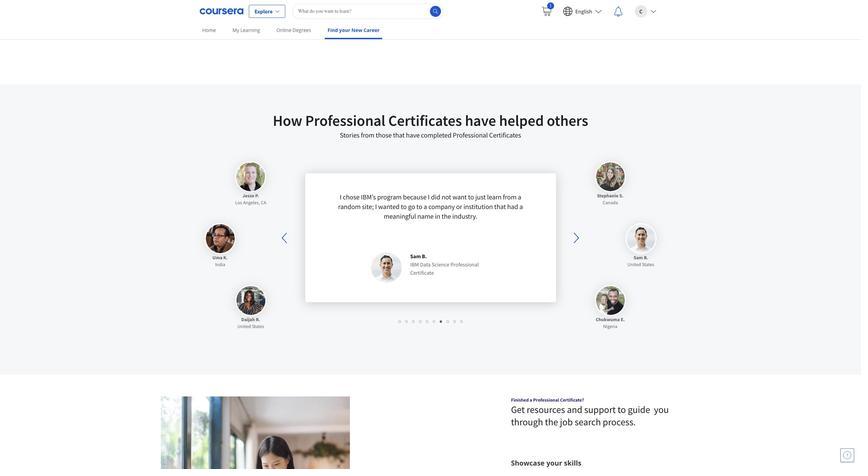 Task type: locate. For each thing, give the bounding box(es) containing it.
search
[[575, 416, 601, 428]]

the inside finished a professional certificate? get resources and support to guide  you through the job search process.
[[545, 416, 559, 428]]

completed
[[385, 31, 409, 38], [421, 131, 452, 139]]

jesse p. los angeles, ca
[[235, 193, 266, 206]]

online degrees
[[277, 27, 311, 33]]

meaningful
[[384, 212, 416, 221]]

go to next slide image
[[569, 230, 585, 246]]

help center image
[[844, 451, 852, 460]]

0 horizontal spatial sam
[[411, 253, 421, 260]]

None search field
[[293, 4, 444, 19]]

to left be
[[373, 31, 377, 38]]

per
[[506, 31, 513, 38]]

1 horizontal spatial i
[[375, 202, 377, 211]]

i right site;
[[375, 202, 377, 211]]

1 horizontal spatial in
[[435, 212, 441, 221]]

states for daijah r.
[[252, 324, 264, 330]]

united inside daijah r. united states
[[238, 324, 251, 330]]

1 horizontal spatial united
[[628, 262, 642, 268]]

0 horizontal spatial certificates
[[389, 111, 462, 130]]

0 horizontal spatial the
[[442, 212, 451, 221]]

wanted
[[379, 202, 400, 211]]

1 horizontal spatial the
[[545, 416, 559, 428]]

resources
[[527, 404, 566, 416]]

learn
[[488, 193, 502, 201]]

slides element
[[293, 318, 569, 325]]

uma
[[213, 255, 223, 261]]

the
[[442, 212, 451, 221], [545, 416, 559, 428]]

certificate
[[411, 269, 434, 276]]

united
[[628, 262, 642, 268], [238, 324, 251, 330]]

0 vertical spatial have
[[465, 111, 497, 130]]

in
[[411, 31, 415, 38], [435, 212, 441, 221]]

want
[[453, 193, 467, 201]]

certificates
[[389, 111, 462, 130], [490, 131, 522, 139]]

sam
[[411, 253, 421, 260], [634, 255, 644, 261]]

all
[[452, 16, 457, 23]]

had
[[508, 202, 519, 211]]

i left chose
[[340, 193, 342, 201]]

through
[[512, 416, 544, 428]]

0 vertical spatial from
[[361, 131, 375, 139]]

1 horizontal spatial states
[[643, 262, 655, 268]]

0 horizontal spatial in
[[411, 31, 415, 38]]

shopping cart: 1 item element
[[541, 2, 555, 17]]

that down learn
[[495, 202, 506, 211]]

1 vertical spatial your
[[547, 459, 563, 468]]

0 vertical spatial completed
[[385, 31, 409, 38]]

chukwuma e. nigeria
[[596, 317, 625, 330]]

i
[[340, 193, 342, 201], [428, 193, 430, 201], [375, 202, 377, 211]]

1 vertical spatial have
[[406, 131, 420, 139]]

1 vertical spatial completed
[[421, 131, 452, 139]]

0 vertical spatial states
[[643, 262, 655, 268]]

your for showcase
[[547, 459, 563, 468]]

to
[[373, 31, 377, 38], [469, 193, 474, 201], [401, 202, 407, 211], [417, 202, 423, 211], [618, 404, 627, 416]]

name
[[418, 212, 434, 221]]

states
[[643, 262, 655, 268], [252, 324, 264, 330]]

week
[[515, 31, 526, 38]]

sam b. ibm data science professional certificate
[[411, 253, 479, 276]]

sam b. image
[[371, 252, 402, 283]]

english
[[576, 8, 593, 15]]

site;
[[362, 202, 374, 211]]

1 horizontal spatial from
[[503, 193, 517, 201]]

²
[[393, 16, 395, 23]]

r.
[[256, 317, 260, 323]]

1 vertical spatial that
[[495, 202, 506, 211]]

united inside sam b. united states
[[628, 262, 642, 268]]

degrees
[[293, 27, 311, 33]]

b. for data
[[422, 253, 427, 260]]

b. inside sam b. united states
[[644, 255, 649, 261]]

states for sam b.
[[643, 262, 655, 268]]

your left the skills in the right of the page
[[547, 459, 563, 468]]

0 horizontal spatial from
[[361, 131, 375, 139]]

0 horizontal spatial b.
[[422, 253, 427, 260]]

united for daijah
[[238, 324, 251, 330]]

i left did
[[428, 193, 430, 201]]

0 horizontal spatial that
[[393, 131, 405, 139]]

c button
[[630, 0, 662, 22]]

that inside how professional certificates have helped others stories from those that have completed professional certificates
[[393, 131, 405, 139]]

how
[[273, 111, 303, 130]]

1 horizontal spatial or
[[472, 31, 477, 38]]

the down company
[[442, 212, 451, 221]]

science
[[432, 261, 450, 268]]

1
[[550, 2, 552, 9]]

your right the ³
[[339, 27, 351, 33]]

b.
[[422, 253, 427, 260], [644, 255, 649, 261]]

your for find
[[339, 27, 351, 33]]

sam for united
[[634, 255, 644, 261]]

you
[[655, 404, 669, 416]]

0 horizontal spatial have
[[406, 131, 420, 139]]

³
[[336, 31, 337, 38]]

sam inside sam b. ibm data science professional certificate
[[411, 253, 421, 260]]

1 vertical spatial in
[[435, 212, 441, 221]]

1 vertical spatial from
[[503, 193, 517, 201]]

or down want
[[457, 202, 463, 211]]

stephanie
[[598, 193, 619, 199]]

to right 'support'
[[618, 404, 627, 416]]

that
[[393, 131, 405, 139], [495, 202, 506, 211]]

a right had
[[520, 202, 523, 211]]

b. inside sam b. ibm data science professional certificate
[[422, 253, 427, 260]]

a
[[518, 193, 522, 201], [424, 202, 428, 211], [520, 202, 523, 211], [530, 397, 533, 403]]

company
[[429, 202, 455, 211]]

my learning
[[233, 27, 260, 33]]

from left those on the left top
[[361, 131, 375, 139]]

learning
[[241, 27, 260, 33]]

1 vertical spatial certificates
[[490, 131, 522, 139]]

canada
[[603, 200, 619, 206]]

1 vertical spatial states
[[252, 324, 264, 330]]

c
[[640, 8, 643, 15]]

industry.
[[453, 212, 478, 221]]

0 vertical spatial that
[[393, 131, 405, 139]]

the left job
[[545, 416, 559, 428]]

1 horizontal spatial your
[[547, 459, 563, 468]]

or left 'less'
[[472, 31, 477, 38]]

find your new career link
[[325, 22, 383, 39]]

1 horizontal spatial certificates
[[490, 131, 522, 139]]

a right finished
[[530, 397, 533, 403]]

0 horizontal spatial or
[[457, 202, 463, 211]]

1 vertical spatial the
[[545, 416, 559, 428]]

1 horizontal spatial b.
[[644, 255, 649, 261]]

in down company
[[435, 212, 441, 221]]

your
[[339, 27, 351, 33], [547, 459, 563, 468]]

1 horizontal spatial sam
[[634, 255, 644, 261]]

go to previous slide image
[[282, 233, 287, 243]]

skills
[[565, 459, 582, 468]]

not
[[442, 193, 452, 201]]

to right go
[[417, 202, 423, 211]]

that right those on the left top
[[393, 131, 405, 139]]

states inside daijah r. united states
[[252, 324, 264, 330]]

time
[[458, 16, 468, 23]]

designed
[[351, 31, 371, 38]]

others
[[547, 111, 589, 130]]

0 vertical spatial the
[[442, 212, 451, 221]]

10
[[451, 31, 456, 38]]

1 horizontal spatial completed
[[421, 131, 452, 139]]

chukwuma
[[596, 317, 620, 323]]

sam inside sam b. united states
[[634, 255, 644, 261]]

2 horizontal spatial i
[[428, 193, 430, 201]]

finished
[[512, 397, 529, 403]]

nigeria
[[604, 324, 618, 330]]

1 vertical spatial united
[[238, 324, 251, 330]]

sam for ibm
[[411, 253, 421, 260]]

career
[[364, 27, 380, 33]]

1 vertical spatial or
[[457, 202, 463, 211]]

0 horizontal spatial i
[[340, 193, 342, 201]]

0 horizontal spatial your
[[339, 27, 351, 33]]

0 horizontal spatial states
[[252, 324, 264, 330]]

less
[[478, 31, 486, 38]]

a inside finished a professional certificate? get resources and support to guide  you through the job search process.
[[530, 397, 533, 403]]

get
[[512, 404, 525, 416]]

a up name
[[424, 202, 428, 211]]

in left 6
[[411, 31, 415, 38]]

1 horizontal spatial that
[[495, 202, 506, 211]]

most
[[338, 31, 350, 38]]

0 vertical spatial united
[[628, 262, 642, 268]]

states inside sam b. united states
[[643, 262, 655, 268]]

0 vertical spatial your
[[339, 27, 351, 33]]

0 horizontal spatial united
[[238, 324, 251, 330]]

chose
[[343, 193, 360, 201]]

professional inside sam b. ibm data science professional certificate
[[451, 261, 479, 268]]

those
[[376, 131, 392, 139]]

process.
[[603, 416, 636, 428]]

have
[[465, 111, 497, 130], [406, 131, 420, 139]]

from up had
[[503, 193, 517, 201]]

professional inside finished a professional certificate? get resources and support to guide  you through the job search process.
[[534, 397, 560, 403]]

0 vertical spatial in
[[411, 31, 415, 38]]

from
[[361, 131, 375, 139], [503, 193, 517, 201]]

0 horizontal spatial completed
[[385, 31, 409, 38]]



Task type: describe. For each thing, give the bounding box(es) containing it.
coursera image
[[200, 6, 243, 17]]

helped
[[500, 111, 544, 130]]

k.
[[224, 255, 228, 261]]

find
[[328, 27, 338, 33]]

daijah r. united states
[[238, 317, 264, 330]]

india
[[215, 262, 225, 268]]

s.
[[620, 193, 624, 199]]

from inside how professional certificates have helped others stories from those that have completed professional certificates
[[361, 131, 375, 139]]

job
[[561, 416, 573, 428]]

² coursera platform data, all time
[[393, 16, 468, 23]]

angeles,
[[243, 200, 260, 206]]

uma k. india
[[213, 255, 228, 268]]

new
[[352, 27, 363, 33]]

jesse
[[243, 193, 254, 199]]

with
[[440, 31, 449, 38]]

ca
[[261, 200, 266, 206]]

sam b. united states
[[628, 255, 655, 268]]

english button
[[558, 0, 608, 22]]

coursera
[[396, 16, 417, 23]]

ibm
[[411, 261, 419, 268]]

finished a professional certificate? get resources and support to guide  you through the job search process.
[[512, 397, 669, 428]]

home link
[[200, 22, 219, 38]]

stephanie s. canada
[[598, 193, 624, 206]]

online degrees link
[[274, 22, 314, 38]]

because
[[403, 193, 427, 201]]

support
[[585, 404, 616, 416]]

institution
[[464, 202, 493, 211]]

and
[[568, 404, 583, 416]]

certificate?
[[561, 397, 585, 403]]

1 link
[[536, 0, 558, 22]]

showcase
[[512, 459, 545, 468]]

to left just
[[469, 193, 474, 201]]

hours
[[457, 31, 470, 38]]

explore
[[255, 8, 273, 15]]

find your new career
[[328, 27, 380, 33]]

home
[[202, 27, 216, 33]]

6
[[416, 31, 419, 38]]

0 vertical spatial certificates
[[389, 111, 462, 130]]

be
[[378, 31, 384, 38]]

p.
[[255, 193, 259, 199]]

go
[[408, 202, 416, 211]]

go to previous slide image
[[277, 230, 293, 246]]

just
[[476, 193, 486, 201]]

my learning link
[[230, 22, 263, 38]]

i chose ibm's program because i did not want to just learn from a random site; i wanted to go to a company or institution that had a meaningful name in the industry.
[[338, 193, 523, 221]]

stories
[[340, 131, 360, 139]]

of
[[488, 31, 492, 38]]

united for sam
[[628, 262, 642, 268]]

a up had
[[518, 193, 522, 201]]

1 horizontal spatial have
[[465, 111, 497, 130]]

showcase your skills
[[512, 459, 582, 468]]

0 vertical spatial or
[[472, 31, 477, 38]]

e.
[[621, 317, 625, 323]]

b. for states
[[644, 255, 649, 261]]

to inside finished a professional certificate? get resources and support to guide  you through the job search process.
[[618, 404, 627, 416]]

online
[[277, 27, 292, 33]]

did
[[431, 193, 441, 201]]

or inside i chose ibm's program because i did not want to just learn from a random site; i wanted to go to a company or institution that had a meaningful name in the industry.
[[457, 202, 463, 211]]

daijah
[[242, 317, 255, 323]]

data
[[420, 261, 431, 268]]

completed inside how professional certificates have helped others stories from those that have completed professional certificates
[[421, 131, 452, 139]]

platform
[[418, 16, 438, 23]]

from inside i chose ibm's program because i did not want to just learn from a random site; i wanted to go to a company or institution that had a meaningful name in the industry.
[[503, 193, 517, 201]]

that inside i chose ibm's program because i did not want to just learn from a random site; i wanted to go to a company or institution that had a meaningful name in the industry.
[[495, 202, 506, 211]]

ibm's
[[361, 193, 376, 201]]

What do you want to learn? text field
[[293, 4, 444, 19]]

the inside i chose ibm's program because i did not want to just learn from a random site; i wanted to go to a company or institution that had a meaningful name in the industry.
[[442, 212, 451, 221]]

data,
[[439, 16, 451, 23]]

in inside i chose ibm's program because i did not want to just learn from a random site; i wanted to go to a company or institution that had a meaningful name in the industry.
[[435, 212, 441, 221]]

my
[[233, 27, 239, 33]]

to left go
[[401, 202, 407, 211]]

how professional certificates have helped others stories from those that have completed professional certificates
[[273, 111, 589, 139]]

program
[[378, 193, 402, 201]]

explore button
[[249, 5, 286, 18]]

los
[[235, 200, 242, 206]]

random
[[338, 202, 361, 211]]

work
[[493, 31, 505, 38]]



Task type: vqa. For each thing, say whether or not it's contained in the screenshot.
"Coursera" image
yes



